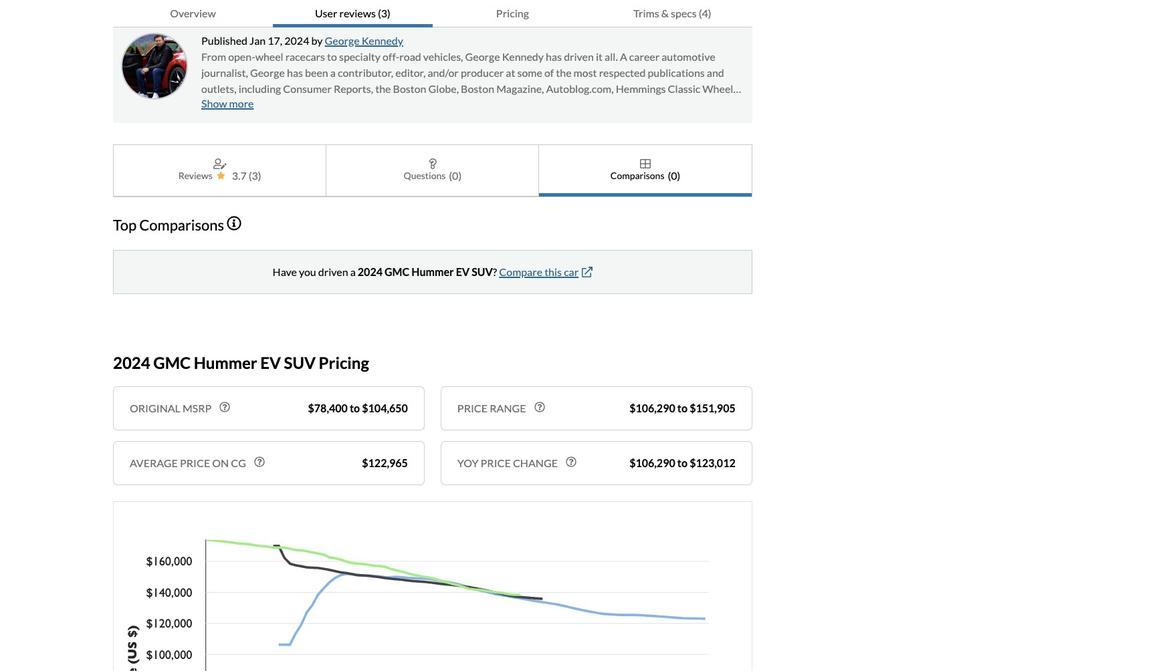 Task type: vqa. For each thing, say whether or not it's contained in the screenshot.
leftmost (0)
yes



Task type: locate. For each thing, give the bounding box(es) containing it.
1 horizontal spatial boston
[[461, 82, 495, 95]]

0 horizontal spatial (3)
[[249, 169, 261, 182]]

and right journal,
[[383, 98, 400, 111]]

question circle image
[[566, 457, 577, 467]]

(0) right the th large icon
[[668, 169, 681, 182]]

reviews count element
[[249, 168, 261, 184]]

automotive
[[662, 50, 716, 63]]

yoy price change
[[458, 457, 558, 469]]

it
[[596, 50, 603, 63]]

boston down the editor,
[[393, 82, 427, 95]]

1 price from the left
[[180, 457, 210, 469]]

price
[[180, 457, 210, 469], [481, 457, 511, 469]]

to left $151,905
[[678, 402, 688, 415]]

0 vertical spatial suv
[[472, 265, 493, 278]]

has up of
[[546, 50, 562, 63]]

1 horizontal spatial (3)
[[378, 7, 391, 19]]

17,
[[268, 34, 283, 47]]

0 horizontal spatial question circle image
[[220, 402, 230, 413]]

0 horizontal spatial price
[[180, 457, 210, 469]]

to up "been"
[[327, 50, 337, 63]]

driven up the most
[[564, 50, 594, 63]]

pricing up $78,400 to $104,650
[[319, 353, 369, 373]]

trims & specs (4)
[[634, 7, 712, 19]]

0 horizontal spatial pricing
[[319, 353, 369, 373]]

1 vertical spatial tab list
[[113, 144, 753, 197]]

(4)
[[699, 7, 712, 19]]

2024 right you
[[358, 265, 383, 278]]

1 vertical spatial hummer
[[194, 353, 257, 373]]

(3) right "3.7"
[[249, 169, 261, 182]]

magazine,
[[497, 82, 544, 95]]

1 horizontal spatial question circle image
[[254, 457, 265, 467]]

1 $106,290 from the top
[[630, 402, 676, 415]]

0 vertical spatial a
[[330, 66, 336, 79]]

0 vertical spatial and
[[707, 66, 725, 79]]

1 vertical spatial george
[[465, 50, 500, 63]]

boston down producer
[[461, 82, 495, 95]]

0 vertical spatial gmc
[[385, 265, 410, 278]]

the down contributor,
[[376, 82, 391, 95]]

have you driven a 2024 gmc hummer ev suv ?
[[273, 265, 497, 278]]

1 vertical spatial (3)
[[249, 169, 261, 182]]

question circle image right the cg
[[254, 457, 265, 467]]

kennedy up off-
[[362, 34, 403, 47]]

$78,400 to $104,650
[[308, 402, 408, 415]]

external link image
[[582, 267, 593, 277]]

to for price range
[[678, 402, 688, 415]]

question circle image for average price on cg
[[254, 457, 265, 467]]

2 boston from the left
[[461, 82, 495, 95]]

question circle image right msrp
[[220, 402, 230, 413]]

0 vertical spatial pricing
[[496, 7, 529, 19]]

ev
[[456, 265, 470, 278], [260, 353, 281, 373]]

1 (0) from the left
[[449, 169, 462, 182]]

0 horizontal spatial has
[[287, 66, 303, 79]]

pricing up at
[[496, 7, 529, 19]]

a
[[330, 66, 336, 79], [350, 265, 356, 278]]

off-
[[383, 50, 400, 63]]

tab list
[[113, 0, 753, 27], [113, 144, 753, 197]]

$106,290 left $151,905
[[630, 402, 676, 415]]

producer
[[461, 66, 504, 79]]

outlets,
[[201, 82, 237, 95]]

wheel
[[255, 50, 284, 63]]

1 horizontal spatial price
[[481, 457, 511, 469]]

0 horizontal spatial driven
[[318, 265, 348, 278]]

0 horizontal spatial the
[[271, 98, 286, 111]]

3.7
[[232, 169, 247, 182]]

driven right you
[[318, 265, 348, 278]]

0 horizontal spatial ev
[[260, 353, 281, 373]]

$123,012
[[690, 457, 736, 469]]

price left on
[[180, 457, 210, 469]]

change
[[513, 457, 558, 469]]

to left $123,012
[[678, 457, 688, 469]]

has down racecars on the left of page
[[287, 66, 303, 79]]

0 vertical spatial has
[[546, 50, 562, 63]]

the down the including
[[271, 98, 286, 111]]

average
[[130, 457, 178, 469]]

and up wheels,
[[707, 66, 725, 79]]

a
[[620, 50, 628, 63]]

2024 up original
[[113, 353, 150, 373]]

1 vertical spatial gmc
[[153, 353, 191, 373]]

0 horizontal spatial suv
[[284, 353, 316, 373]]

racecars
[[286, 50, 325, 63]]

on
[[212, 457, 229, 469]]

1 vertical spatial comparisons
[[139, 216, 224, 234]]

1 horizontal spatial gmc
[[385, 265, 410, 278]]

(3) right reviews
[[378, 7, 391, 19]]

0 horizontal spatial and
[[383, 98, 400, 111]]

1 horizontal spatial kennedy
[[502, 50, 544, 63]]

1 horizontal spatial suv
[[472, 265, 493, 278]]

1 horizontal spatial pricing
[[496, 7, 529, 19]]

2 vertical spatial the
[[271, 98, 286, 111]]

george up specialty
[[325, 34, 360, 47]]

comparisons down reviews
[[139, 216, 224, 234]]

have
[[273, 265, 297, 278]]

open-
[[228, 50, 255, 63]]

gmc
[[385, 265, 410, 278], [153, 353, 191, 373]]

0 horizontal spatial comparisons
[[139, 216, 224, 234]]

0 horizontal spatial kennedy
[[362, 34, 403, 47]]

question image
[[429, 158, 437, 169]]

the right of
[[556, 66, 572, 79]]

has
[[546, 50, 562, 63], [287, 66, 303, 79]]

2 $106,290 from the top
[[630, 457, 676, 469]]

a right "been"
[[330, 66, 336, 79]]

to right $78,400
[[350, 402, 360, 415]]

price for on
[[180, 457, 210, 469]]

hummer up msrp
[[194, 353, 257, 373]]

1 horizontal spatial the
[[376, 82, 391, 95]]

you
[[299, 265, 316, 278]]

from open-wheel racecars to specialty off-road vehicles, george kennedy has driven it all. a career automotive journalist, george has been a contributor, editor, and/or producer at some of the most respected publications and outlets, including consumer reports, the boston globe, boston magazine, autoblog.com, hemmings classic wheels, boldride.com, the providence journal, and wheelstv.
[[201, 50, 741, 111]]

0 vertical spatial comparisons
[[611, 170, 665, 181]]

boston
[[393, 82, 427, 95], [461, 82, 495, 95]]

0 vertical spatial hummer
[[412, 265, 454, 278]]

a right you
[[350, 265, 356, 278]]

1 vertical spatial a
[[350, 265, 356, 278]]

by
[[311, 34, 323, 47]]

1 vertical spatial ev
[[260, 353, 281, 373]]

kennedy up some
[[502, 50, 544, 63]]

2 horizontal spatial george
[[465, 50, 500, 63]]

george
[[325, 34, 360, 47], [465, 50, 500, 63], [250, 66, 285, 79]]

compare
[[499, 265, 543, 278]]

published jan 17, 2024 by george kennedy
[[201, 34, 403, 47]]

at
[[506, 66, 515, 79]]

price
[[458, 402, 488, 415]]

george down wheel
[[250, 66, 285, 79]]

original
[[130, 402, 181, 415]]

price right yoy at left
[[481, 457, 511, 469]]

hummer left ?
[[412, 265, 454, 278]]

to for yoy price change
[[678, 457, 688, 469]]

vehicles,
[[423, 50, 463, 63]]

compare this car link
[[499, 265, 593, 278]]

1 horizontal spatial comparisons
[[611, 170, 665, 181]]

suv up $78,400
[[284, 353, 316, 373]]

pricing tab
[[433, 0, 593, 27]]

0 horizontal spatial a
[[330, 66, 336, 79]]

to inside from open-wheel racecars to specialty off-road vehicles, george kennedy has driven it all. a career automotive journalist, george has been a contributor, editor, and/or producer at some of the most respected publications and outlets, including consumer reports, the boston globe, boston magazine, autoblog.com, hemmings classic wheels, boldride.com, the providence journal, and wheelstv.
[[327, 50, 337, 63]]

boldride.com,
[[201, 98, 269, 111]]

$122,965
[[362, 457, 408, 469]]

driven
[[564, 50, 594, 63], [318, 265, 348, 278]]

question circle image for price range
[[534, 402, 545, 413]]

0 vertical spatial the
[[556, 66, 572, 79]]

overview tab
[[113, 0, 273, 27]]

0 vertical spatial driven
[[564, 50, 594, 63]]

2 (0) from the left
[[668, 169, 681, 182]]

1 vertical spatial driven
[[318, 265, 348, 278]]

1 tab list from the top
[[113, 0, 753, 27]]

2 tab list from the top
[[113, 144, 753, 197]]

tab list down wheelstv.
[[113, 144, 753, 197]]

comparisons
[[611, 170, 665, 181], [139, 216, 224, 234]]

jan
[[250, 34, 266, 47]]

tab list up vehicles,
[[113, 0, 753, 27]]

0 vertical spatial ev
[[456, 265, 470, 278]]

trims & specs (4) tab
[[593, 0, 753, 27]]

1 horizontal spatial george
[[325, 34, 360, 47]]

wheels,
[[703, 82, 741, 95]]

2 horizontal spatial question circle image
[[534, 402, 545, 413]]

the
[[556, 66, 572, 79], [376, 82, 391, 95], [271, 98, 286, 111]]

1 vertical spatial pricing
[[319, 353, 369, 373]]

and/or
[[428, 66, 459, 79]]

1 horizontal spatial hummer
[[412, 265, 454, 278]]

(3)
[[378, 7, 391, 19], [249, 169, 261, 182]]

0 horizontal spatial boston
[[393, 82, 427, 95]]

2024
[[285, 34, 309, 47], [358, 265, 383, 278], [113, 353, 150, 373]]

from
[[201, 50, 226, 63]]

0 vertical spatial tab list
[[113, 0, 753, 27]]

$106,290 left $123,012
[[630, 457, 676, 469]]

(0) right question image
[[449, 169, 462, 182]]

0 vertical spatial kennedy
[[362, 34, 403, 47]]

0 horizontal spatial (0)
[[449, 169, 462, 182]]

1 vertical spatial 2024
[[358, 265, 383, 278]]

driven inside from open-wheel racecars to specialty off-road vehicles, george kennedy has driven it all. a career automotive journalist, george has been a contributor, editor, and/or producer at some of the most respected publications and outlets, including consumer reports, the boston globe, boston magazine, autoblog.com, hemmings classic wheels, boldride.com, the providence journal, and wheelstv.
[[564, 50, 594, 63]]

question circle image
[[220, 402, 230, 413], [534, 402, 545, 413], [254, 457, 265, 467]]

th large image
[[640, 158, 651, 169]]

suv
[[472, 265, 493, 278], [284, 353, 316, 373]]

0 vertical spatial $106,290
[[630, 402, 676, 415]]

1 horizontal spatial and
[[707, 66, 725, 79]]

some
[[518, 66, 543, 79]]

2024 up racecars on the left of page
[[285, 34, 309, 47]]

1 horizontal spatial (0)
[[668, 169, 681, 182]]

hemmings
[[616, 82, 666, 95]]

0 horizontal spatial 2024
[[113, 353, 150, 373]]

1 horizontal spatial 2024
[[285, 34, 309, 47]]

2 vertical spatial george
[[250, 66, 285, 79]]

questions count element
[[449, 168, 462, 184]]

2 price from the left
[[481, 457, 511, 469]]

question circle image right the range
[[534, 402, 545, 413]]

classic
[[668, 82, 701, 95]]

editor,
[[396, 66, 426, 79]]

0 vertical spatial 2024
[[285, 34, 309, 47]]

journal,
[[343, 98, 381, 111]]

0 vertical spatial (3)
[[378, 7, 391, 19]]

george up producer
[[465, 50, 500, 63]]

1 boston from the left
[[393, 82, 427, 95]]

1 horizontal spatial driven
[[564, 50, 594, 63]]

(0)
[[449, 169, 462, 182], [668, 169, 681, 182]]

1 vertical spatial $106,290
[[630, 457, 676, 469]]

0 vertical spatial george
[[325, 34, 360, 47]]

comparisons down the th large icon
[[611, 170, 665, 181]]

publications
[[648, 66, 705, 79]]

hummer
[[412, 265, 454, 278], [194, 353, 257, 373]]

respected
[[599, 66, 646, 79]]

including
[[239, 82, 281, 95]]

suv left compare
[[472, 265, 493, 278]]

1 vertical spatial has
[[287, 66, 303, 79]]

questions (0)
[[404, 169, 462, 182]]

2 vertical spatial 2024
[[113, 353, 150, 373]]

1 vertical spatial kennedy
[[502, 50, 544, 63]]



Task type: describe. For each thing, give the bounding box(es) containing it.
consumer
[[283, 82, 332, 95]]

compare this car
[[499, 265, 579, 278]]

most
[[574, 66, 597, 79]]

$151,905
[[690, 402, 736, 415]]

1 vertical spatial the
[[376, 82, 391, 95]]

this
[[545, 265, 562, 278]]

2 horizontal spatial the
[[556, 66, 572, 79]]

comparisons inside comparisons (0)
[[611, 170, 665, 181]]

road
[[400, 50, 421, 63]]

original msrp
[[130, 402, 212, 415]]

show more button
[[201, 97, 254, 109]]

published
[[201, 34, 248, 47]]

autoblog.com,
[[546, 82, 614, 95]]

1 horizontal spatial has
[[546, 50, 562, 63]]

questions
[[404, 170, 446, 181]]

$106,290 to $123,012
[[630, 457, 736, 469]]

0 horizontal spatial george
[[250, 66, 285, 79]]

price for change
[[481, 457, 511, 469]]

(0) for comparisons (0)
[[668, 169, 681, 182]]

george kennedy link
[[325, 34, 403, 47]]

$106,290 to $151,905
[[630, 402, 736, 415]]

2024 gmc hummer ev suv pricing
[[113, 353, 369, 373]]

specialty
[[339, 50, 381, 63]]

of
[[545, 66, 554, 79]]

reviews
[[340, 7, 376, 19]]

overview
[[170, 7, 216, 19]]

wheelstv.
[[402, 98, 453, 111]]

1 vertical spatial and
[[383, 98, 400, 111]]

providence
[[288, 98, 341, 111]]

specs
[[671, 7, 697, 19]]

career
[[630, 50, 660, 63]]

1 horizontal spatial ev
[[456, 265, 470, 278]]

info circle image
[[227, 216, 242, 231]]

(0) for questions (0)
[[449, 169, 462, 182]]

&
[[662, 7, 669, 19]]

globe,
[[429, 82, 459, 95]]

(3) inside tab
[[378, 7, 391, 19]]

reports,
[[334, 82, 373, 95]]

user reviews (3) tab
[[273, 0, 433, 27]]

cg
[[231, 457, 246, 469]]

top comparisons
[[113, 216, 224, 234]]

msrp
[[183, 402, 212, 415]]

kennedy inside from open-wheel racecars to specialty off-road vehicles, george kennedy has driven it all. a career automotive journalist, george has been a contributor, editor, and/or producer at some of the most respected publications and outlets, including consumer reports, the boston globe, boston magazine, autoblog.com, hemmings classic wheels, boldride.com, the providence journal, and wheelstv.
[[502, 50, 544, 63]]

car
[[564, 265, 579, 278]]

user
[[315, 7, 337, 19]]

0 horizontal spatial gmc
[[153, 353, 191, 373]]

2 horizontal spatial 2024
[[358, 265, 383, 278]]

$104,650
[[362, 402, 408, 415]]

trims
[[634, 7, 660, 19]]

question circle image for original msrp
[[220, 402, 230, 413]]

$78,400
[[308, 402, 348, 415]]

$106,290 for $106,290 to $123,012
[[630, 457, 676, 469]]

all.
[[605, 50, 618, 63]]

$106,290 for $106,290 to $151,905
[[630, 402, 676, 415]]

contributor,
[[338, 66, 394, 79]]

to for original msrp
[[350, 402, 360, 415]]

been
[[305, 66, 328, 79]]

more
[[229, 97, 254, 109]]

show more
[[201, 97, 254, 109]]

0 horizontal spatial hummer
[[194, 353, 257, 373]]

?
[[493, 265, 497, 278]]

comparisons (0)
[[611, 169, 681, 182]]

tab list containing 3.7
[[113, 144, 753, 197]]

pricing inside tab
[[496, 7, 529, 19]]

a inside from open-wheel racecars to specialty off-road vehicles, george kennedy has driven it all. a career automotive journalist, george has been a contributor, editor, and/or producer at some of the most respected publications and outlets, including consumer reports, the boston globe, boston magazine, autoblog.com, hemmings classic wheels, boldride.com, the providence journal, and wheelstv.
[[330, 66, 336, 79]]

show
[[201, 97, 227, 109]]

3.7 (3)
[[232, 169, 261, 182]]

range
[[490, 402, 526, 415]]

comparisons count element
[[668, 168, 681, 184]]

reviews
[[178, 170, 213, 181]]

1 vertical spatial suv
[[284, 353, 316, 373]]

price range
[[458, 402, 526, 415]]

1 horizontal spatial a
[[350, 265, 356, 278]]

journalist,
[[201, 66, 248, 79]]

user edit image
[[213, 158, 227, 169]]

user reviews (3)
[[315, 7, 391, 19]]

average price on cg
[[130, 457, 246, 469]]

tab list containing overview
[[113, 0, 753, 27]]

yoy
[[458, 457, 479, 469]]

top
[[113, 216, 137, 234]]



